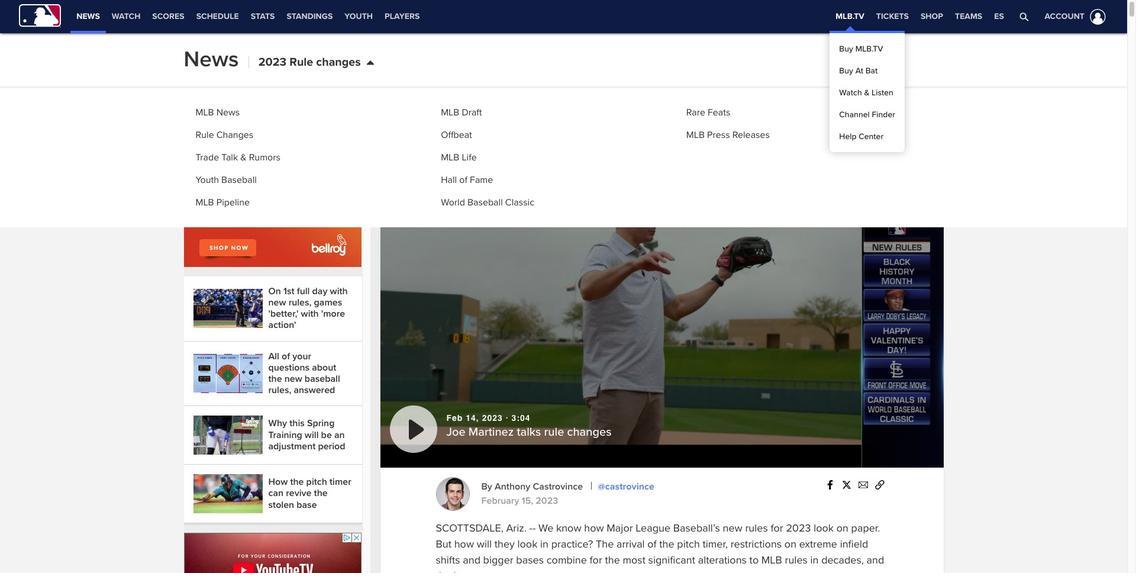 Task type: vqa. For each thing, say whether or not it's contained in the screenshot.
FILTER IMAGE associated with Age
no



Task type: locate. For each thing, give the bounding box(es) containing it.
youth inside secondary navigation element
[[345, 11, 373, 21]]

in down we
[[541, 537, 549, 550]]

news inside secondary navigation element
[[76, 11, 100, 21]]

of for your
[[282, 350, 290, 362]]

0 vertical spatial an
[[268, 62, 280, 74]]

0 horizontal spatial watch
[[112, 11, 141, 21]]

scottsdale, ariz. -- we know how major league baseball's new rules for 2023 look on paper. but how will they look in practice?                         the arrival of the pitch timer, restrictions on extreme infield shifts and bigger bases combine for the most significant alterations to mlb rules in decades, and that's
[[436, 521, 885, 573]]

mlb.tv menu
[[830, 0, 905, 152]]

pitch left timer
[[306, 476, 327, 488]]

0 vertical spatial &
[[865, 88, 870, 98]]

buy left 'at'
[[840, 66, 854, 76]]

0 vertical spatial at
[[331, 62, 339, 74]]

of inside all of your questions about the new baseball rules, answered
[[282, 350, 290, 362]]

youth left players
[[345, 11, 373, 21]]

0 horizontal spatial with
[[301, 308, 319, 320]]

1 horizontal spatial inside
[[463, 119, 511, 141]]

1 vertical spatial with
[[301, 308, 319, 320]]

talks
[[517, 425, 541, 439]]

inside down draft
[[463, 119, 511, 141]]

on
[[837, 521, 849, 534], [785, 537, 797, 550]]

teams link
[[950, 0, 989, 33]]

youth baseball link
[[196, 174, 257, 186]]

1 horizontal spatial in
[[811, 553, 819, 566]]

0 horizontal spatial of
[[282, 350, 290, 362]]

2023 up martinez
[[482, 413, 503, 423]]

trade
[[196, 152, 219, 163]]

- right the ariz.
[[530, 521, 533, 534]]

trade talk & rumors link
[[196, 152, 281, 163]]

1 horizontal spatial watch
[[840, 88, 862, 98]]

news up rule changes link
[[217, 107, 240, 118]]

1 secondary navigation element from the left
[[71, 0, 426, 33]]

1 horizontal spatial and
[[867, 553, 885, 566]]

mlb for mlb news
[[196, 107, 214, 118]]

2 vertical spatial of
[[648, 537, 657, 550]]

how
[[268, 476, 288, 488]]

why this spring training will be an adjustment period
[[268, 418, 348, 452]]

rules, inside on 1st full day with new rules, games 'better,' with 'more action'
[[289, 297, 312, 308]]

baseball down trade talk & rumors
[[221, 174, 257, 186]]

baseball for world
[[468, 197, 503, 208]]

channel finder
[[840, 110, 896, 120]]

0 vertical spatial baseball
[[221, 174, 257, 186]]

hall of fame
[[441, 174, 493, 186]]

and
[[463, 553, 481, 566], [867, 553, 885, 566]]

of down the league
[[648, 537, 657, 550]]

& left listen
[[865, 88, 870, 98]]

top navigation menu bar
[[0, 0, 1128, 152]]

x icon button
[[839, 478, 855, 490]]

on left extreme
[[785, 537, 797, 550]]

baseball
[[305, 373, 340, 385]]

will left they
[[477, 537, 492, 550]]

youth for youth baseball
[[196, 174, 219, 186]]

mlb life
[[441, 152, 477, 163]]

timer
[[330, 476, 352, 488]]

1 vertical spatial buy
[[840, 66, 854, 76]]

watch for watch
[[112, 11, 141, 21]]

new up timer,
[[723, 521, 743, 534]]

changes right rule
[[567, 425, 612, 439]]

mlb for mlb draft
[[441, 107, 460, 118]]

we
[[539, 521, 554, 534]]

0 horizontal spatial pitch
[[306, 476, 327, 488]]

rules
[[325, 74, 346, 85], [683, 119, 723, 141], [746, 521, 768, 534], [785, 553, 808, 566]]

rule
[[290, 55, 313, 69], [196, 129, 214, 141]]

x icon image
[[842, 480, 852, 490]]

0 vertical spatial with
[[330, 285, 348, 297]]

1 horizontal spatial &
[[865, 88, 870, 98]]

1 vertical spatial advertisement element
[[184, 533, 362, 573]]

rules down 2023 rule changes
[[325, 74, 346, 85]]

secondary navigation element
[[71, 0, 426, 33], [426, 0, 525, 33]]

watch inside mlb.tv menu
[[840, 88, 862, 98]]

1 vertical spatial youth
[[196, 174, 219, 186]]

1 vertical spatial watch
[[840, 88, 862, 98]]

ariz.
[[506, 521, 527, 534]]

buy for buy at bat
[[840, 66, 854, 76]]

link icon button
[[872, 478, 888, 490]]

an down mlb draft 'link'
[[436, 119, 459, 141]]

mlb right to
[[762, 553, 783, 566]]

for down the
[[590, 553, 603, 566]]

buy for buy mlb.tv
[[840, 44, 854, 54]]

0 vertical spatial in
[[541, 537, 549, 550]]

1 horizontal spatial an
[[436, 119, 459, 141]]

world baseball classic
[[441, 197, 535, 208]]

alterations
[[698, 553, 747, 566]]

0 vertical spatial on
[[837, 521, 849, 534]]

0 horizontal spatial baseball
[[221, 174, 257, 186]]

of right hall on the top of the page
[[460, 174, 468, 186]]

0 vertical spatial rule
[[290, 55, 313, 69]]

mlb media player group
[[380, 150, 944, 468]]

rule up 'trade'
[[196, 129, 214, 141]]

restrictions
[[731, 537, 782, 550]]

baseball down fame
[[468, 197, 503, 208]]

0 vertical spatial inside
[[283, 62, 308, 74]]

look
[[310, 62, 328, 74], [516, 119, 550, 141], [814, 521, 834, 534], [518, 537, 538, 550]]

1 vertical spatial baseball
[[468, 197, 503, 208]]

action'
[[268, 319, 296, 331]]

@castrovince link
[[598, 481, 655, 493]]

1 vertical spatial work
[[759, 119, 799, 141]]

1 vertical spatial inside
[[463, 119, 511, 141]]

tickets link
[[871, 0, 915, 33]]

1 vertical spatial on
[[785, 537, 797, 550]]

castrovince
[[533, 481, 583, 493]]

@castrovince
[[598, 481, 655, 493]]

0 horizontal spatial changes
[[316, 55, 361, 69]]

of for fame
[[460, 174, 468, 186]]

watch right news link
[[112, 11, 141, 21]]

1 horizontal spatial pitch
[[677, 537, 700, 550]]

0 vertical spatial youth
[[345, 11, 373, 21]]

youth baseball
[[196, 174, 257, 186]]

changes inside feb 14, 2023 · 3:04 joe martinez talks rule changes
[[567, 425, 612, 439]]

2023 up extreme
[[786, 521, 811, 534]]

1 buy from the top
[[840, 44, 854, 54]]

mlb up rule changes link
[[196, 107, 214, 118]]

joe
[[447, 425, 466, 439]]

0 horizontal spatial on
[[785, 537, 797, 550]]

- left we
[[533, 521, 536, 534]]

1 vertical spatial news
[[217, 107, 240, 118]]

arrow up icon image
[[367, 59, 374, 66]]

1 vertical spatial an inside look at how the new rules will work
[[436, 119, 799, 141]]

0 horizontal spatial &
[[241, 152, 247, 163]]

2 secondary navigation element from the left
[[426, 0, 525, 33]]

baseball
[[221, 174, 257, 186], [468, 197, 503, 208]]

on 1st full day with new rules, games 'better,' with 'more action' link
[[193, 285, 353, 331]]

mlb inside scottsdale, ariz. -- we know how major league baseball's new rules for 2023 look on paper. but how will they look in practice?                         the arrival of the pitch timer, restrictions on extreme infield shifts and bigger bases combine for the most significant alterations to mlb rules in decades, and that's
[[762, 553, 783, 566]]

0 vertical spatial changes
[[316, 55, 361, 69]]

rules down extreme
[[785, 553, 808, 566]]

new down the 'your'
[[285, 373, 302, 385]]

pitch inside scottsdale, ariz. -- we know how major league baseball's new rules for 2023 look on paper. but how will they look in practice?                         the arrival of the pitch timer, restrictions on extreme infield shifts and bigger bases combine for the most significant alterations to mlb rules in decades, and that's
[[677, 537, 700, 550]]

mlb left life
[[441, 152, 460, 163]]

1 horizontal spatial baseball
[[468, 197, 503, 208]]

account button
[[1031, 0, 1109, 33]]

1 and from the left
[[463, 553, 481, 566]]

youth
[[345, 11, 373, 21], [196, 174, 219, 186]]

games
[[314, 297, 342, 308]]

1 vertical spatial rule
[[196, 129, 214, 141]]

& right talk
[[241, 152, 247, 163]]

es link
[[989, 0, 1011, 33]]

0 vertical spatial pitch
[[306, 476, 327, 488]]

1 vertical spatial for
[[590, 553, 603, 566]]

account
[[1045, 11, 1085, 21]]

1 horizontal spatial changes
[[567, 425, 612, 439]]

an down the stats link
[[268, 62, 280, 74]]

news link
[[71, 0, 106, 31]]

0 horizontal spatial an inside look at how the new rules will work
[[268, 62, 346, 97]]

an inside look at how the new rules will work
[[268, 62, 346, 97], [436, 119, 799, 141]]

period
[[318, 440, 345, 452]]

2023 down the castrovince
[[536, 495, 559, 507]]

teams
[[956, 11, 983, 21]]

news
[[184, 46, 239, 73]]

mlb left draft
[[441, 107, 460, 118]]

an inside look at how the new rules will work link
[[193, 60, 353, 99]]

·
[[506, 413, 509, 423]]

major
[[607, 521, 633, 534]]

1 vertical spatial an
[[436, 119, 459, 141]]

buy up buy at bat
[[840, 44, 854, 54]]

2 horizontal spatial of
[[648, 537, 657, 550]]

1 horizontal spatial at
[[555, 119, 571, 141]]

pitch
[[306, 476, 327, 488], [677, 537, 700, 550]]

will down 2023 rule changes
[[268, 85, 282, 97]]

1 vertical spatial &
[[241, 152, 247, 163]]

0 horizontal spatial inside
[[283, 62, 308, 74]]

3:04
[[512, 413, 531, 423]]

mlb left pipeline
[[196, 197, 214, 208]]

email icon button
[[855, 478, 872, 490]]

mlb.tv up buy mlb.tv
[[836, 11, 865, 21]]

new up action'
[[268, 297, 286, 308]]

&
[[865, 88, 870, 98], [241, 152, 247, 163]]

all of your questions about the new baseball rules, answered link
[[193, 350, 353, 396]]

1 vertical spatial pitch
[[677, 537, 700, 550]]

new inside on 1st full day with new rules, games 'better,' with 'more action'
[[268, 297, 286, 308]]

1 horizontal spatial youth
[[345, 11, 373, 21]]

mlb.tv link
[[830, 0, 871, 33]]

the inside all of your questions about the new baseball rules, answered
[[268, 373, 282, 385]]

0 horizontal spatial in
[[541, 537, 549, 550]]

timer,
[[703, 537, 728, 550]]

1 vertical spatial of
[[282, 350, 290, 362]]

the
[[289, 74, 303, 85], [614, 119, 640, 141], [268, 373, 282, 385], [290, 476, 304, 488], [314, 488, 328, 499], [660, 537, 675, 550], [605, 553, 620, 566]]

watch & listen
[[840, 88, 894, 98]]

email icon image
[[859, 480, 868, 490]]

pitch inside 'how the pitch timer can revive the stolen base'
[[306, 476, 327, 488]]

classic
[[506, 197, 535, 208]]

feb
[[447, 413, 463, 423]]

2 buy from the top
[[840, 66, 854, 76]]

mlb pipeline
[[196, 197, 250, 208]]

about
[[312, 362, 336, 373]]

0 vertical spatial watch
[[112, 11, 141, 21]]

mlb news
[[196, 107, 240, 118]]

center
[[859, 131, 884, 142]]

mlb.tv up buy at bat link
[[856, 44, 884, 54]]

pitch down baseball's
[[677, 537, 700, 550]]

0 vertical spatial buy
[[840, 44, 854, 54]]

buy mlb.tv
[[840, 44, 884, 54]]

world
[[441, 197, 465, 208]]

rules, down the questions on the left bottom of the page
[[268, 384, 291, 396]]

new
[[305, 74, 323, 85], [645, 119, 679, 141], [268, 297, 286, 308], [285, 373, 302, 385], [723, 521, 743, 534]]

work
[[285, 85, 306, 97], [759, 119, 799, 141]]

1 horizontal spatial of
[[460, 174, 468, 186]]

buy at bat link
[[835, 60, 901, 82]]

and right shifts
[[463, 553, 481, 566]]

advertisement element
[[184, 119, 362, 267], [184, 533, 362, 573]]

0 vertical spatial work
[[285, 85, 306, 97]]

secondary navigation element containing news
[[71, 0, 426, 33]]

with right day
[[330, 285, 348, 297]]

news left watch link in the top left of the page
[[76, 11, 100, 21]]

with left 'more
[[301, 308, 319, 320]]

changes
[[316, 55, 361, 69], [567, 425, 612, 439]]

trade talk & rumors
[[196, 152, 281, 163]]

and down infield
[[867, 553, 885, 566]]

in down extreme
[[811, 553, 819, 566]]

will inside why this spring training will be an adjustment period
[[305, 429, 319, 441]]

1 horizontal spatial an inside look at how the new rules will work
[[436, 119, 799, 141]]

for up restrictions
[[771, 521, 784, 534]]

0 vertical spatial rules,
[[289, 297, 312, 308]]

inside down standings link
[[283, 62, 308, 74]]

will left be
[[305, 429, 319, 441]]

0 vertical spatial for
[[771, 521, 784, 534]]

listen
[[872, 88, 894, 98]]

mlb.tv
[[836, 11, 865, 21], [856, 44, 884, 54]]

0 horizontal spatial news
[[76, 11, 100, 21]]

0 vertical spatial news
[[76, 11, 100, 21]]

rules, left day
[[289, 297, 312, 308]]

0 vertical spatial advertisement element
[[184, 119, 362, 267]]

youth down 'trade'
[[196, 174, 219, 186]]

0 vertical spatial of
[[460, 174, 468, 186]]

mlb
[[196, 107, 214, 118], [441, 107, 460, 118], [687, 129, 705, 141], [441, 152, 460, 163], [196, 197, 214, 208], [762, 553, 783, 566]]

0 horizontal spatial an
[[268, 62, 280, 74]]

1 horizontal spatial with
[[330, 285, 348, 297]]

1 vertical spatial rules,
[[268, 384, 291, 396]]

of right all in the left bottom of the page
[[282, 350, 290, 362]]

2023 down the stats link
[[259, 55, 287, 69]]

rule down standings link
[[290, 55, 313, 69]]

can
[[268, 488, 284, 499]]

0 horizontal spatial and
[[463, 553, 481, 566]]

mlb down the 'rare'
[[687, 129, 705, 141]]

this
[[290, 418, 305, 430]]

watch up 'channel'
[[840, 88, 862, 98]]

1 vertical spatial changes
[[567, 425, 612, 439]]

0 horizontal spatial youth
[[196, 174, 219, 186]]

on up infield
[[837, 521, 849, 534]]

how
[[268, 74, 286, 85], [575, 119, 610, 141], [584, 521, 604, 534], [454, 537, 474, 550]]

watch inside secondary navigation element
[[112, 11, 141, 21]]

buy at bat
[[840, 66, 878, 76]]

changes left arrow up icon
[[316, 55, 361, 69]]

inside
[[283, 62, 308, 74], [463, 119, 511, 141]]

0 horizontal spatial work
[[285, 85, 306, 97]]



Task type: describe. For each thing, give the bounding box(es) containing it.
stolen
[[268, 499, 294, 511]]

0 horizontal spatial rule
[[196, 129, 214, 141]]

know
[[556, 521, 582, 534]]

tertiary navigation element
[[830, 0, 1011, 152]]

baseball's
[[674, 521, 720, 534]]

1 horizontal spatial news
[[217, 107, 240, 118]]

new inside scottsdale, ariz. -- we know how major league baseball's new rules for 2023 look on paper. but how will they look in practice?                         the arrival of the pitch timer, restrictions on extreme infield shifts and bigger bases combine for the most significant alterations to mlb rules in decades, and that's
[[723, 521, 743, 534]]

rules up restrictions
[[746, 521, 768, 534]]

day
[[312, 285, 328, 297]]

shop link
[[915, 0, 950, 33]]

scottsdale,
[[436, 521, 504, 534]]

schedule
[[196, 11, 239, 21]]

to
[[750, 553, 759, 566]]

1 horizontal spatial for
[[771, 521, 784, 534]]

will inside scottsdale, ariz. -- we know how major league baseball's new rules for 2023 look on paper. but how will they look in practice?                         the arrival of the pitch timer, restrictions on extreme infield shifts and bigger bases combine for the most significant alterations to mlb rules in decades, and that's
[[477, 537, 492, 550]]

base
[[297, 499, 317, 511]]

facebook icon button
[[822, 478, 839, 490]]

will down feats
[[727, 119, 755, 141]]

stats
[[251, 11, 275, 21]]

0 horizontal spatial for
[[590, 553, 603, 566]]

joe martinez talks rule changes image
[[380, 150, 944, 468]]

rare
[[687, 107, 706, 118]]

rumors
[[249, 152, 281, 163]]

help center link
[[835, 126, 901, 147]]

baseball for youth
[[221, 174, 257, 186]]

feats
[[708, 107, 731, 118]]

significant
[[649, 553, 696, 566]]

how the pitch timer can revive the stolen base
[[268, 476, 352, 511]]

an
[[334, 429, 345, 441]]

1 vertical spatial at
[[555, 119, 571, 141]]

rules down rare feats
[[683, 119, 723, 141]]

the
[[596, 537, 614, 550]]

stats link
[[245, 0, 281, 33]]

by anthony castrovince
[[482, 481, 586, 493]]

that's
[[436, 569, 461, 573]]

2 advertisement element from the top
[[184, 533, 362, 573]]

1 - from the left
[[530, 521, 533, 534]]

infield
[[841, 537, 869, 550]]

world baseball classic link
[[441, 197, 535, 208]]

league
[[636, 521, 671, 534]]

how the pitch timer can revive the stolen base link
[[193, 474, 353, 513]]

0 horizontal spatial at
[[331, 62, 339, 74]]

rule changes link
[[196, 129, 254, 141]]

mlb for mlb life
[[441, 152, 460, 163]]

rules, inside all of your questions about the new baseball rules, answered
[[268, 384, 291, 396]]

1 advertisement element from the top
[[184, 119, 362, 267]]

changes
[[217, 129, 254, 141]]

new left press
[[645, 119, 679, 141]]

mlb draft link
[[441, 107, 482, 118]]

spring
[[307, 418, 335, 430]]

practice?
[[552, 537, 593, 550]]

standings
[[287, 11, 333, 21]]

offbeat link
[[441, 129, 472, 141]]

draft
[[462, 107, 482, 118]]

february
[[482, 495, 520, 507]]

facebook icon image
[[826, 480, 835, 490]]

arrival
[[617, 537, 645, 550]]

help
[[840, 131, 857, 142]]

15,
[[522, 495, 534, 507]]

press
[[708, 129, 730, 141]]

offbeat
[[441, 129, 472, 141]]

tickets
[[877, 11, 909, 21]]

1 horizontal spatial work
[[759, 119, 799, 141]]

mlb pipeline link
[[196, 197, 250, 208]]

mlb press releases link
[[687, 129, 770, 141]]

why this spring training will be an adjustment period link
[[193, 416, 353, 455]]

1 horizontal spatial rule
[[290, 55, 313, 69]]

0 vertical spatial mlb.tv
[[836, 11, 865, 21]]

0 vertical spatial an inside look at how the new rules will work
[[268, 62, 346, 97]]

at
[[856, 66, 864, 76]]

paper.
[[852, 521, 881, 534]]

hall of fame link
[[441, 174, 493, 186]]

2 - from the left
[[533, 521, 536, 534]]

1 vertical spatial in
[[811, 553, 819, 566]]

feb 14, 2023 · 3:04 joe martinez talks rule changes
[[447, 413, 612, 439]]

training
[[268, 429, 302, 441]]

by
[[482, 481, 493, 493]]

new inside all of your questions about the new baseball rules, answered
[[285, 373, 302, 385]]

answered
[[294, 384, 335, 396]]

bigger
[[483, 553, 514, 566]]

youth link
[[339, 0, 379, 33]]

new down 2023 rule changes
[[305, 74, 323, 85]]

full
[[297, 285, 310, 297]]

shifts
[[436, 553, 460, 566]]

2023 rule changes
[[259, 55, 361, 69]]

& inside mlb.tv menu
[[865, 88, 870, 98]]

1st
[[284, 285, 295, 297]]

schedule link
[[190, 0, 245, 33]]

players
[[385, 11, 420, 21]]

2 and from the left
[[867, 553, 885, 566]]

on 1st full day with new rules, games 'better,' with 'more action'
[[268, 285, 348, 331]]

major league baseball image
[[19, 4, 61, 28]]

youth for youth
[[345, 11, 373, 21]]

mlb for mlb pipeline
[[196, 197, 214, 208]]

watch for watch & listen
[[840, 88, 862, 98]]

be
[[321, 429, 332, 441]]

1 horizontal spatial on
[[837, 521, 849, 534]]

they
[[495, 537, 515, 550]]

of inside scottsdale, ariz. -- we know how major league baseball's new rules for 2023 look on paper. but how will they look in practice?                         the arrival of the pitch timer, restrictions on extreme infield shifts and bigger bases combine for the most significant alterations to mlb rules in decades, and that's
[[648, 537, 657, 550]]

finder
[[872, 110, 896, 120]]

2023 inside scottsdale, ariz. -- we know how major league baseball's new rules for 2023 look on paper. but how will they look in practice?                         the arrival of the pitch timer, restrictions on extreme infield shifts and bigger bases combine for the most significant alterations to mlb rules in decades, and that's
[[786, 521, 811, 534]]

mlb for mlb press releases
[[687, 129, 705, 141]]

but
[[436, 537, 452, 550]]

14,
[[466, 413, 479, 423]]

watch link
[[106, 0, 146, 33]]

channel finder link
[[835, 104, 901, 126]]

link icon image
[[875, 480, 885, 490]]

february 15, 2023
[[482, 495, 559, 507]]

1 vertical spatial mlb.tv
[[856, 44, 884, 54]]

rule
[[544, 425, 564, 439]]

most
[[623, 553, 646, 566]]

mlb draft
[[441, 107, 482, 118]]

2023 inside feb 14, 2023 · 3:04 joe martinez talks rule changes
[[482, 413, 503, 423]]

shop
[[921, 11, 944, 21]]

scores link
[[146, 0, 190, 33]]

martinez
[[469, 425, 514, 439]]

on
[[268, 285, 281, 297]]



